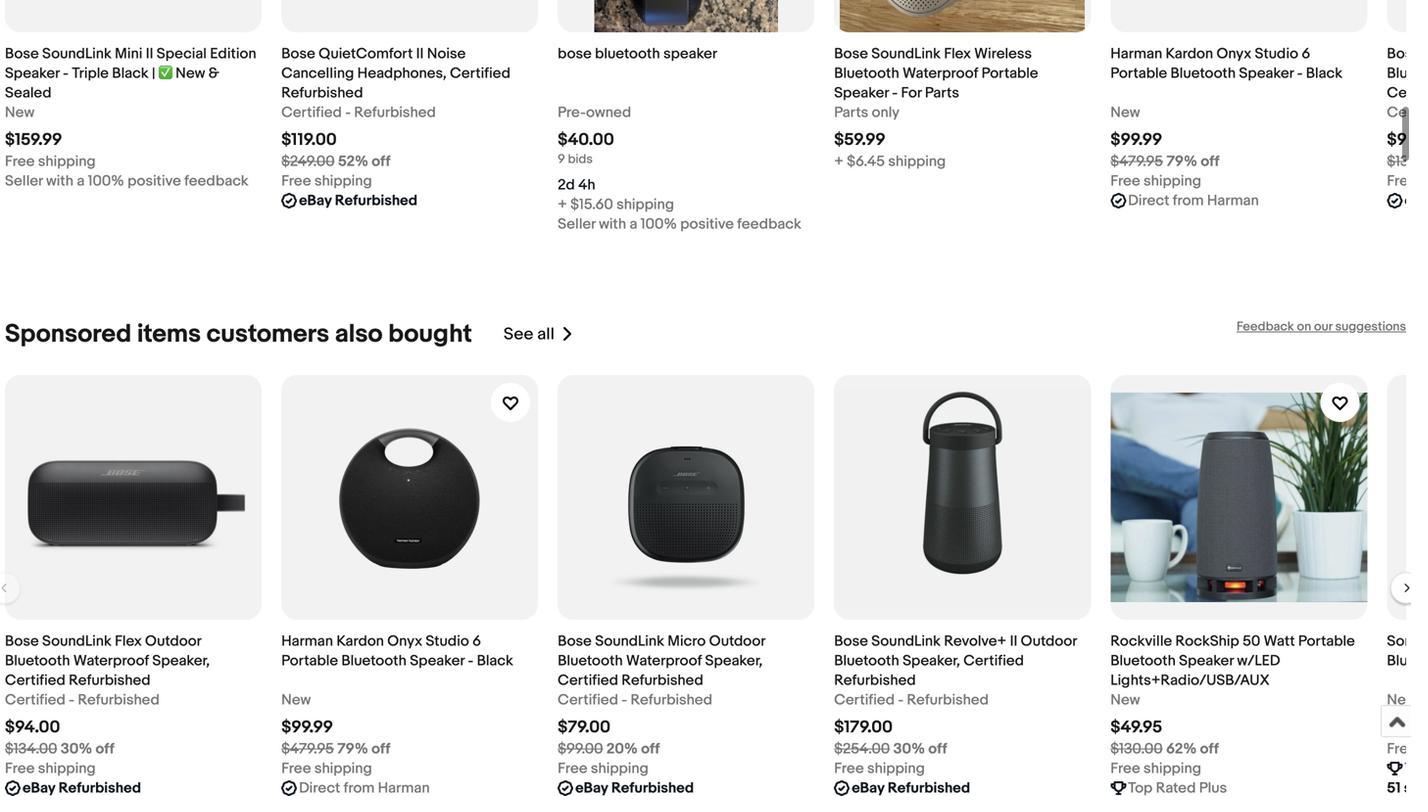 Task type: describe. For each thing, give the bounding box(es) containing it.
free inside bose soundlink revolve+ ii outdoor bluetooth speaker, certified refurbished certified - refurbished $179.00 $254.00 30% off free shipping
[[834, 761, 864, 778]]

speaker, for $79.00
[[705, 653, 763, 671]]

pre-owned $40.00 9 bids 2d 4h + $15.60 shipping seller with a 100% positive feedback
[[558, 104, 802, 233]]

bose for $249.00
[[281, 45, 315, 63]]

from
[[1173, 192, 1204, 210]]

$38
[[1387, 718, 1412, 739]]

previous price $249.00 52% off text field
[[281, 152, 391, 172]]

studio for $99.99's free shipping text box previous price $479.95 79% off text field
[[1255, 45, 1299, 63]]

son
[[1387, 633, 1412, 671]]

$119.00 text field
[[281, 130, 337, 150]]

triple
[[72, 65, 109, 82]]

lights+radio/usb/aux
[[1111, 673, 1270, 690]]

|
[[152, 65, 155, 82]]

- inside bose soundlink revolve+ ii outdoor bluetooth speaker, certified refurbished certified - refurbished $179.00 $254.00 30% off free shipping
[[898, 692, 904, 710]]

harman inside text box
[[1208, 192, 1259, 210]]

also
[[335, 320, 383, 350]]

new text field for $99.99
[[281, 691, 311, 711]]

Direct from Harman text field
[[1129, 191, 1259, 211]]

new $99.99 $479.95 79% off free shipping for $99.99 new text field
[[281, 692, 390, 778]]

soundlink for $79.00
[[595, 633, 665, 651]]

sealed
[[5, 84, 51, 102]]

waterproof for only
[[903, 65, 979, 82]]

shipping inside bose soundlink flex outdoor bluetooth waterproof speaker, certified refurbished certified - refurbished $94.00 $134.00 30% off free shipping
[[38, 761, 96, 778]]

certified - refurbished text field for $119.00
[[281, 103, 436, 123]]

see
[[504, 325, 534, 345]]

bose soundlink mini ii special edition speaker - triple black | ✅ new & sealed new $159.99 free shipping seller with a 100% positive feedback
[[5, 45, 256, 190]]

new $99.99 $479.95 79% off free shipping for new text box
[[1111, 104, 1220, 190]]

feedback on our suggestions link
[[1237, 320, 1407, 335]]

ii for new
[[146, 45, 153, 63]]

4h
[[578, 176, 596, 194]]

only
[[872, 104, 900, 122]]

free shipping text field for $179.00
[[834, 760, 925, 779]]

previous price $134.00 30% off text field
[[1387, 152, 1412, 172]]

with inside pre-owned $40.00 9 bids 2d 4h + $15.60 shipping seller with a 100% positive feedback
[[599, 216, 627, 233]]

$59.99 text field
[[834, 130, 886, 150]]

waterproof for $94.00
[[73, 653, 149, 671]]

$99.00
[[558, 741, 603, 759]]

bose for only
[[834, 45, 868, 63]]

- inside bose soundlink flex wireless bluetooth waterproof portable speaker - for parts parts only $59.99 + $6.45 shipping
[[892, 84, 898, 102]]

off inside bose soundlink flex outdoor bluetooth waterproof speaker, certified refurbished certified - refurbished $94.00 $134.00 30% off free shipping
[[96, 741, 114, 759]]

- inside bose quietcomfort ii noise cancelling headphones, certified refurbished certified - refurbished $119.00 $249.00 52% off free shipping
[[345, 104, 351, 122]]

outdoor inside bose soundlink revolve+ ii outdoor bluetooth speaker, certified refurbished certified - refurbished $179.00 $254.00 30% off free shipping
[[1021, 633, 1077, 651]]

refurbished inside ebay refurbished text field
[[335, 192, 418, 210]]

feedback inside bose soundlink mini ii special edition speaker - triple black | ✅ new & sealed new $159.99 free shipping seller with a 100% positive feedback
[[184, 173, 249, 190]]

sponsored
[[5, 320, 131, 350]]

certified - refurbished text field for refurbished
[[834, 691, 989, 711]]

2d
[[558, 176, 575, 194]]

$99.99 for new text box
[[1111, 130, 1163, 150]]

$79.00
[[558, 718, 611, 739]]

new text field for $159.99
[[5, 103, 35, 123]]

wireless
[[975, 45, 1032, 63]]

harman kardon onyx studio 6 portable bluetooth speaker - black for free shipping text field to the right previous price $479.95 79% off text field
[[281, 633, 514, 671]]

Parts only text field
[[834, 103, 900, 123]]

79% for free shipping text field to the right
[[338, 741, 368, 759]]

Free text field
[[1387, 172, 1412, 191]]

$6.45
[[847, 153, 885, 171]]

0 vertical spatial parts
[[925, 84, 960, 102]]

$15.60
[[571, 196, 613, 214]]

for
[[901, 84, 922, 102]]

bluetooth inside bose soundlink flex wireless bluetooth waterproof portable speaker - for parts parts only $59.99 + $6.45 shipping
[[834, 65, 900, 82]]

watt
[[1264, 633, 1296, 651]]

quietcomfort
[[319, 45, 413, 63]]

$49.95 text field
[[1111, 718, 1163, 739]]

positive inside bose soundlink mini ii special edition speaker - triple black | ✅ new & sealed new $159.99 free shipping seller with a 100% positive feedback
[[128, 173, 181, 190]]

bose bluetooth speaker
[[558, 45, 718, 63]]

62%
[[1167, 741, 1197, 759]]

$40.00 text field
[[558, 130, 614, 150]]

bose for $94.00
[[5, 633, 39, 651]]

rockville rockship 50 watt portable bluetooth speaker w/led lights+radio/usb/aux new $49.95 $130.00 62% off free shipping
[[1111, 633, 1356, 778]]

micro
[[668, 633, 706, 651]]

0 vertical spatial kardon
[[1166, 45, 1214, 63]]

0 horizontal spatial parts
[[834, 104, 869, 122]]

rockship
[[1176, 633, 1240, 651]]

$479.95 for free shipping text field to the right
[[281, 741, 334, 759]]

new inside "rockville rockship 50 watt portable bluetooth speaker w/led lights+radio/usb/aux new $49.95 $130.00 62% off free shipping"
[[1111, 692, 1141, 710]]

bluetooth inside bose soundlink revolve+ ii outdoor bluetooth speaker, certified refurbished certified - refurbished $179.00 $254.00 30% off free shipping
[[834, 653, 900, 671]]

9
[[558, 152, 565, 167]]

bose
[[558, 45, 592, 63]]

sponsored items customers also bought
[[5, 320, 472, 350]]

$134
[[1387, 153, 1412, 171]]

Seller with a 100% positive feedback text field
[[5, 172, 249, 191]]

- inside bose soundlink micro outdoor bluetooth waterproof speaker, certified refurbished certified - refurbished $79.00 $99.00 20% off free shipping
[[622, 692, 627, 710]]

speaker, for $94.00
[[152, 653, 210, 671]]

bose for $79.00
[[558, 633, 592, 651]]

New text field
[[1111, 103, 1141, 123]]

$49.95
[[1111, 718, 1163, 739]]

outdoor for $79.00
[[709, 633, 765, 651]]

previous price $99.00 20% off text field
[[558, 740, 660, 760]]

shipping inside bose soundlink revolve+ ii outdoor bluetooth speaker, certified refurbished certified - refurbished $179.00 $254.00 30% off free shipping
[[868, 761, 925, 778]]

✅
[[159, 65, 172, 82]]

studio for free shipping text field to the right previous price $479.95 79% off text field
[[426, 633, 469, 651]]

items
[[137, 320, 201, 350]]

$40.00
[[558, 130, 614, 150]]

- inside bose soundlink flex outdoor bluetooth waterproof speaker, certified refurbished certified - refurbished $94.00 $134.00 30% off free shipping
[[69, 692, 74, 710]]

waterproof for $79.00
[[626, 653, 702, 671]]

100% inside pre-owned $40.00 9 bids 2d 4h + $15.60 shipping seller with a 100% positive feedback
[[641, 216, 677, 233]]

2d 4h text field
[[558, 175, 596, 195]]

cancelling
[[281, 65, 354, 82]]

Seller with a 100% positive feedback text field
[[558, 215, 802, 234]]

bids
[[568, 152, 593, 167]]

speaker inside bose soundlink mini ii special edition speaker - triple black | ✅ new & sealed new $159.99 free shipping seller with a 100% positive feedback
[[5, 65, 60, 82]]

speaker inside bose soundlink flex wireless bluetooth waterproof portable speaker - for parts parts only $59.99 + $6.45 shipping
[[834, 84, 889, 102]]

$254.00
[[834, 741, 890, 759]]

certified - refurbished text field for $79.00
[[558, 691, 713, 711]]

bluetooth
[[595, 45, 660, 63]]

bose soundlink flex wireless bluetooth waterproof portable speaker - for parts parts only $59.99 + $6.45 shipping
[[834, 45, 1039, 171]]

revolve+
[[944, 633, 1007, 651]]

free shipping text field for $99.99
[[1111, 172, 1202, 191]]

seller inside bose soundlink mini ii special edition speaker - triple black | ✅ new & sealed new $159.99 free shipping seller with a 100% positive feedback
[[5, 173, 43, 190]]

See all text field
[[504, 325, 555, 345]]

mini
[[115, 45, 142, 63]]

new $38 free
[[1387, 692, 1412, 759]]

$99.99 for $99.99 new text field
[[281, 718, 333, 739]]

rockville
[[1111, 633, 1173, 651]]

free shipping text field for $119.00
[[281, 172, 372, 191]]

$94.00
[[5, 718, 60, 739]]

$179.00
[[834, 718, 893, 739]]

$94
[[1387, 130, 1412, 150]]

$79.00 text field
[[558, 718, 611, 739]]

feedback
[[1237, 320, 1295, 335]]

0 horizontal spatial onyx
[[387, 633, 423, 651]]

off inside bose quietcomfort ii noise cancelling headphones, certified refurbished certified - refurbished $119.00 $249.00 52% off free shipping
[[372, 153, 391, 171]]

soundlink for $179.00
[[872, 633, 941, 651]]

free inside "rockville rockship 50 watt portable bluetooth speaker w/led lights+radio/usb/aux new $49.95 $130.00 62% off free shipping"
[[1111, 761, 1141, 778]]

a inside pre-owned $40.00 9 bids 2d 4h + $15.60 shipping seller with a 100% positive feedback
[[630, 216, 638, 233]]

previous price $134.00 30% off text field
[[5, 740, 114, 760]]

harman for free shipping text field to the right
[[281, 633, 333, 651]]

$249.00
[[281, 153, 335, 171]]

shipping inside bose soundlink micro outdoor bluetooth waterproof speaker, certified refurbished certified - refurbished $79.00 $99.00 20% off free shipping
[[591, 761, 649, 778]]

100% inside bose soundlink mini ii special edition speaker - triple black | ✅ new & sealed new $159.99 free shipping seller with a 100% positive feedback
[[88, 173, 124, 190]]

bos
[[1387, 45, 1412, 63]]

bose soundlink micro outdoor bluetooth waterproof speaker, certified refurbished certified - refurbished $79.00 $99.00 20% off free shipping
[[558, 633, 765, 778]]

+ inside pre-owned $40.00 9 bids 2d 4h + $15.60 shipping seller with a 100% positive feedback
[[558, 196, 567, 214]]

ebay
[[299, 192, 332, 210]]

30% for $94.00
[[61, 741, 92, 759]]

bose soundlink flex outdoor bluetooth waterproof speaker, certified refurbished certified - refurbished $94.00 $134.00 30% off free shipping
[[5, 633, 210, 778]]

79% for $99.99's free shipping text box
[[1167, 153, 1198, 171]]

edition
[[210, 45, 256, 63]]

portable inside bose soundlink flex wireless bluetooth waterproof portable speaker - for parts parts only $59.99 + $6.45 shipping
[[982, 65, 1039, 82]]

a inside bose soundlink mini ii special edition speaker - triple black | ✅ new & sealed new $159.99 free shipping seller with a 100% positive feedback
[[77, 173, 85, 190]]

w/led
[[1237, 653, 1281, 671]]



Task type: locate. For each thing, give the bounding box(es) containing it.
bose soundlink revolve+ ii outdoor bluetooth speaker, certified refurbished certified - refurbished $179.00 $254.00 30% off free shipping
[[834, 633, 1077, 778]]

+ down the 2d
[[558, 196, 567, 214]]

bos cer $94 $134 free
[[1387, 45, 1412, 190]]

1 vertical spatial seller
[[558, 216, 596, 233]]

speaker
[[664, 45, 718, 63]]

speaker, inside bose soundlink revolve+ ii outdoor bluetooth speaker, certified refurbished certified - refurbished $179.00 $254.00 30% off free shipping
[[903, 653, 961, 671]]

black inside bose soundlink mini ii special edition speaker - triple black | ✅ new & sealed new $159.99 free shipping seller with a 100% positive feedback
[[112, 65, 149, 82]]

30% right $254.00
[[894, 741, 925, 759]]

soundlink inside bose soundlink flex wireless bluetooth waterproof portable speaker - for parts parts only $59.99 + $6.45 shipping
[[872, 45, 941, 63]]

79%
[[1167, 153, 1198, 171], [338, 741, 368, 759]]

0 vertical spatial previous price $479.95 79% off text field
[[1111, 152, 1220, 172]]

free inside bose soundlink mini ii special edition speaker - triple black | ✅ new & sealed new $159.99 free shipping seller with a 100% positive feedback
[[5, 153, 35, 171]]

0 horizontal spatial ii
[[146, 45, 153, 63]]

free inside bose quietcomfort ii noise cancelling headphones, certified refurbished certified - refurbished $119.00 $249.00 52% off free shipping
[[281, 173, 311, 190]]

bose up $79.00
[[558, 633, 592, 651]]

&
[[209, 65, 219, 82]]

ii inside bose soundlink mini ii special edition speaker - triple black | ✅ new & sealed new $159.99 free shipping seller with a 100% positive feedback
[[146, 45, 153, 63]]

1 certified - refurbished text field from the left
[[5, 691, 160, 711]]

with down + $15.60 shipping text box
[[599, 216, 627, 233]]

0 horizontal spatial free shipping text field
[[5, 152, 96, 172]]

0 vertical spatial studio
[[1255, 45, 1299, 63]]

waterproof inside bose soundlink micro outdoor bluetooth waterproof speaker, certified refurbished certified - refurbished $79.00 $99.00 20% off free shipping
[[626, 653, 702, 671]]

None text field
[[23, 779, 141, 797], [852, 779, 971, 797], [1129, 779, 1228, 797], [23, 779, 141, 797], [852, 779, 971, 797], [1129, 779, 1228, 797]]

- inside bose soundlink mini ii special edition speaker - triple black | ✅ new & sealed new $159.99 free shipping seller with a 100% positive feedback
[[63, 65, 69, 82]]

Cer text field
[[1387, 103, 1412, 123]]

certified - refurbished text field for $94.00
[[5, 691, 160, 711]]

0 vertical spatial certified - refurbished text field
[[281, 103, 436, 123]]

1 horizontal spatial kardon
[[1166, 45, 1214, 63]]

previous price $130.00 62% off text field
[[1111, 740, 1219, 760]]

soundlink left revolve+
[[872, 633, 941, 651]]

1 horizontal spatial previous price $479.95 79% off text field
[[1111, 152, 1220, 172]]

free shipping text field up ebay
[[281, 172, 372, 191]]

2 certified - refurbished text field from the left
[[558, 691, 713, 711]]

0 horizontal spatial kardon
[[337, 633, 384, 651]]

soundlink inside bose soundlink micro outdoor bluetooth waterproof speaker, certified refurbished certified - refurbished $79.00 $99.00 20% off free shipping
[[595, 633, 665, 651]]

1 vertical spatial 100%
[[641, 216, 677, 233]]

bose inside bose soundlink flex wireless bluetooth waterproof portable speaker - for parts parts only $59.99 + $6.45 shipping
[[834, 45, 868, 63]]

free inside bose soundlink micro outdoor bluetooth waterproof speaker, certified refurbished certified - refurbished $79.00 $99.00 20% off free shipping
[[558, 761, 588, 778]]

bluetooth inside bose soundlink micro outdoor bluetooth waterproof speaker, certified refurbished certified - refurbished $79.00 $99.00 20% off free shipping
[[558, 653, 623, 671]]

100%
[[88, 173, 124, 190], [641, 216, 677, 233]]

1 30% from the left
[[61, 741, 92, 759]]

0 vertical spatial $99.99 text field
[[1111, 130, 1163, 150]]

1 horizontal spatial feedback
[[737, 216, 802, 233]]

special
[[157, 45, 207, 63]]

certified - refurbished text field up 52%
[[281, 103, 436, 123]]

ii up |
[[146, 45, 153, 63]]

see all
[[504, 325, 555, 345]]

our
[[1315, 320, 1333, 335]]

pre-
[[558, 104, 586, 122]]

2 horizontal spatial ii
[[1010, 633, 1018, 651]]

bluetooth inside "rockville rockship 50 watt portable bluetooth speaker w/led lights+radio/usb/aux new $49.95 $130.00 62% off free shipping"
[[1111, 653, 1176, 671]]

portable inside "rockville rockship 50 watt portable bluetooth speaker w/led lights+radio/usb/aux new $49.95 $130.00 62% off free shipping"
[[1299, 633, 1356, 651]]

30% for $179.00
[[894, 741, 925, 759]]

2 horizontal spatial black
[[1307, 65, 1343, 82]]

2 horizontal spatial harman
[[1208, 192, 1259, 210]]

1 vertical spatial flex
[[115, 633, 142, 651]]

ii right revolve+
[[1010, 633, 1018, 651]]

0 vertical spatial 79%
[[1167, 153, 1198, 171]]

suggestions
[[1336, 320, 1407, 335]]

bose up $94.00 text field
[[5, 633, 39, 651]]

20%
[[607, 741, 638, 759]]

0 horizontal spatial certified - refurbished text field
[[5, 691, 160, 711]]

1 horizontal spatial free shipping text field
[[281, 760, 372, 779]]

52%
[[338, 153, 369, 171]]

$479.95 for $99.99's free shipping text box
[[1111, 153, 1164, 171]]

0 vertical spatial free shipping text field
[[5, 152, 96, 172]]

1 vertical spatial onyx
[[387, 633, 423, 651]]

certified - refurbished text field up 20%
[[558, 691, 713, 711]]

bose inside bose soundlink mini ii special edition speaker - triple black | ✅ new & sealed new $159.99 free shipping seller with a 100% positive feedback
[[5, 45, 39, 63]]

free shipping text field down 20%
[[558, 760, 649, 779]]

Free shipping text field
[[5, 152, 96, 172], [281, 760, 372, 779]]

$38 text field
[[1387, 718, 1412, 739]]

0 horizontal spatial harman
[[281, 633, 333, 651]]

$99.99
[[1111, 130, 1163, 150], [281, 718, 333, 739]]

1 horizontal spatial parts
[[925, 84, 960, 102]]

bluetooth inside bose soundlink flex outdoor bluetooth waterproof speaker, certified refurbished certified - refurbished $94.00 $134.00 30% off free shipping
[[5, 653, 70, 671]]

speaker, for $179.00
[[903, 653, 961, 671]]

kardon
[[1166, 45, 1214, 63], [337, 633, 384, 651]]

flex for $94.00
[[115, 633, 142, 651]]

+
[[834, 153, 844, 171], [558, 196, 567, 214]]

shipping inside bose soundlink mini ii special edition speaker - triple black | ✅ new & sealed new $159.99 free shipping seller with a 100% positive feedback
[[38, 153, 96, 171]]

direct from harman
[[1129, 192, 1259, 210]]

ebay refurbished
[[299, 192, 418, 210]]

bluetooth
[[834, 65, 900, 82], [1171, 65, 1236, 82], [5, 653, 70, 671], [341, 653, 407, 671], [558, 653, 623, 671], [834, 653, 900, 671], [1111, 653, 1176, 671]]

Free text field
[[1387, 740, 1412, 760]]

30% right '$134.00' on the left bottom of the page
[[61, 741, 92, 759]]

1 horizontal spatial seller
[[558, 216, 596, 233]]

previous price $479.95 79% off text field for free shipping text field to the right
[[281, 740, 390, 760]]

Free shipping text field
[[281, 172, 372, 191], [1111, 172, 1202, 191], [5, 760, 96, 779], [558, 760, 649, 779], [834, 760, 925, 779], [1111, 760, 1202, 779]]

0 horizontal spatial speaker,
[[152, 653, 210, 671]]

ii inside bose soundlink revolve+ ii outdoor bluetooth speaker, certified refurbished certified - refurbished $179.00 $254.00 30% off free shipping
[[1010, 633, 1018, 651]]

see all link
[[504, 320, 574, 350]]

feedback on our suggestions
[[1237, 320, 1407, 335]]

3 outdoor from the left
[[1021, 633, 1077, 651]]

1 horizontal spatial new $99.99 $479.95 79% off free shipping
[[1111, 104, 1220, 190]]

soundlink inside bose soundlink flex outdoor bluetooth waterproof speaker, certified refurbished certified - refurbished $94.00 $134.00 30% off free shipping
[[42, 633, 112, 651]]

Certified - Refurbished text field
[[281, 103, 436, 123], [834, 691, 989, 711]]

1 horizontal spatial ii
[[416, 45, 424, 63]]

1 speaker, from the left
[[152, 653, 210, 671]]

Pre-owned text field
[[558, 103, 631, 123]]

off inside bose soundlink revolve+ ii outdoor bluetooth speaker, certified refurbished certified - refurbished $179.00 $254.00 30% off free shipping
[[929, 741, 948, 759]]

$134.00
[[5, 741, 57, 759]]

0 horizontal spatial new $99.99 $479.95 79% off free shipping
[[281, 692, 390, 778]]

1 horizontal spatial a
[[630, 216, 638, 233]]

3 speaker, from the left
[[903, 653, 961, 671]]

1 horizontal spatial studio
[[1255, 45, 1299, 63]]

with
[[46, 173, 73, 190], [599, 216, 627, 233]]

harman for $99.99's free shipping text box
[[1111, 45, 1163, 63]]

1 vertical spatial studio
[[426, 633, 469, 651]]

0 horizontal spatial waterproof
[[73, 653, 149, 671]]

waterproof
[[903, 65, 979, 82], [73, 653, 149, 671], [626, 653, 702, 671]]

parts
[[925, 84, 960, 102], [834, 104, 869, 122]]

soundlink for new
[[42, 45, 112, 63]]

outdoor
[[145, 633, 201, 651], [709, 633, 765, 651], [1021, 633, 1077, 651]]

1 horizontal spatial $479.95
[[1111, 153, 1164, 171]]

previous price $479.95 79% off text field
[[1111, 152, 1220, 172], [281, 740, 390, 760]]

free shipping text field down $254.00
[[834, 760, 925, 779]]

bose up cancelling
[[281, 45, 315, 63]]

free shipping text field for $49.95
[[1111, 760, 1202, 779]]

0 vertical spatial seller
[[5, 173, 43, 190]]

on
[[1297, 320, 1312, 335]]

seller down "$15.60" on the left top of the page
[[558, 216, 596, 233]]

0 horizontal spatial studio
[[426, 633, 469, 651]]

1 horizontal spatial +
[[834, 153, 844, 171]]

seller down $159.99 text field at the left top
[[5, 173, 43, 190]]

2 horizontal spatial waterproof
[[903, 65, 979, 82]]

cer
[[1387, 104, 1412, 122]]

certified
[[450, 65, 511, 82], [281, 104, 342, 122], [964, 653, 1024, 671], [5, 673, 65, 690], [558, 673, 619, 690], [5, 692, 65, 710], [558, 692, 619, 710], [834, 692, 895, 710]]

1 vertical spatial +
[[558, 196, 567, 214]]

1 horizontal spatial 6
[[1302, 45, 1311, 63]]

1 horizontal spatial harman kardon onyx studio 6 portable bluetooth speaker - black
[[1111, 45, 1343, 82]]

1 vertical spatial 79%
[[338, 741, 368, 759]]

1 horizontal spatial $99.99
[[1111, 130, 1163, 150]]

1 horizontal spatial onyx
[[1217, 45, 1252, 63]]

harman kardon onyx studio 6 portable bluetooth speaker - black for $99.99's free shipping text box previous price $479.95 79% off text field
[[1111, 45, 1343, 82]]

2 vertical spatial harman
[[281, 633, 333, 651]]

1 vertical spatial harman kardon onyx studio 6 portable bluetooth speaker - black
[[281, 633, 514, 671]]

speaker, inside bose soundlink micro outdoor bluetooth waterproof speaker, certified refurbished certified - refurbished $79.00 $99.00 20% off free shipping
[[705, 653, 763, 671]]

ii for $179.00
[[1010, 633, 1018, 651]]

outdoor inside bose soundlink flex outdoor bluetooth waterproof speaker, certified refurbished certified - refurbished $94.00 $134.00 30% off free shipping
[[145, 633, 201, 651]]

soundlink up $94.00 text field
[[42, 633, 112, 651]]

2 30% from the left
[[894, 741, 925, 759]]

seller
[[5, 173, 43, 190], [558, 216, 596, 233]]

shipping inside pre-owned $40.00 9 bids 2d 4h + $15.60 shipping seller with a 100% positive feedback
[[617, 196, 674, 214]]

bose
[[5, 45, 39, 63], [281, 45, 315, 63], [834, 45, 868, 63], [5, 633, 39, 651], [558, 633, 592, 651], [834, 633, 868, 651]]

new text field for $38
[[1387, 691, 1412, 711]]

shipping inside bose soundlink flex wireless bluetooth waterproof portable speaker - for parts parts only $59.99 + $6.45 shipping
[[889, 153, 946, 171]]

soundlink for only
[[872, 45, 941, 63]]

1 vertical spatial free shipping text field
[[281, 760, 372, 779]]

bose for new
[[5, 45, 39, 63]]

all
[[537, 325, 555, 345]]

ii
[[146, 45, 153, 63], [416, 45, 424, 63], [1010, 633, 1018, 651]]

off
[[372, 153, 391, 171], [1201, 153, 1220, 171], [96, 741, 114, 759], [372, 741, 390, 759], [641, 741, 660, 759], [929, 741, 948, 759], [1201, 741, 1219, 759]]

0 horizontal spatial with
[[46, 173, 73, 190]]

1 horizontal spatial waterproof
[[626, 653, 702, 671]]

0 horizontal spatial positive
[[128, 173, 181, 190]]

30% inside bose soundlink flex outdoor bluetooth waterproof speaker, certified refurbished certified - refurbished $94.00 $134.00 30% off free shipping
[[61, 741, 92, 759]]

soundlink inside bose soundlink revolve+ ii outdoor bluetooth speaker, certified refurbished certified - refurbished $179.00 $254.00 30% off free shipping
[[872, 633, 941, 651]]

0 horizontal spatial a
[[77, 173, 85, 190]]

seller inside pre-owned $40.00 9 bids 2d 4h + $15.60 shipping seller with a 100% positive feedback
[[558, 216, 596, 233]]

$479.95
[[1111, 153, 1164, 171], [281, 741, 334, 759]]

bose up sealed
[[5, 45, 39, 63]]

free shipping text field down $130.00
[[1111, 760, 1202, 779]]

bose inside bose soundlink flex outdoor bluetooth waterproof speaker, certified refurbished certified - refurbished $94.00 $134.00 30% off free shipping
[[5, 633, 39, 651]]

1 horizontal spatial with
[[599, 216, 627, 233]]

$119.00
[[281, 130, 337, 150]]

0 vertical spatial harman
[[1111, 45, 1163, 63]]

positive inside pre-owned $40.00 9 bids 2d 4h + $15.60 shipping seller with a 100% positive feedback
[[681, 216, 734, 233]]

customers
[[207, 320, 329, 350]]

black
[[112, 65, 149, 82], [1307, 65, 1343, 82], [477, 653, 514, 671]]

$159.99 text field
[[5, 130, 62, 150]]

owned
[[586, 104, 631, 122]]

eBay Refurbished text field
[[299, 191, 418, 211]]

1 horizontal spatial black
[[477, 653, 514, 671]]

$130.00
[[1111, 741, 1163, 759]]

0 vertical spatial flex
[[944, 45, 971, 63]]

certified - refurbished text field up previous price $254.00 30% off text box
[[834, 691, 989, 711]]

speaker
[[5, 65, 60, 82], [1240, 65, 1294, 82], [834, 84, 889, 102], [410, 653, 465, 671], [1179, 653, 1234, 671]]

1 horizontal spatial 79%
[[1167, 153, 1198, 171]]

0 vertical spatial 6
[[1302, 45, 1311, 63]]

free inside bose soundlink flex outdoor bluetooth waterproof speaker, certified refurbished certified - refurbished $94.00 $134.00 30% off free shipping
[[5, 761, 35, 778]]

speaker,
[[152, 653, 210, 671], [705, 653, 763, 671], [903, 653, 961, 671]]

soundlink inside bose soundlink mini ii special edition speaker - triple black | ✅ new & sealed new $159.99 free shipping seller with a 100% positive feedback
[[42, 45, 112, 63]]

1 vertical spatial $99.99 text field
[[281, 718, 333, 739]]

1 vertical spatial new $99.99 $479.95 79% off free shipping
[[281, 692, 390, 778]]

parts right for at the top of the page
[[925, 84, 960, 102]]

new text field for $49.95
[[1111, 691, 1141, 711]]

1 vertical spatial $479.95
[[281, 741, 334, 759]]

1 horizontal spatial 30%
[[894, 741, 925, 759]]

studio
[[1255, 45, 1299, 63], [426, 633, 469, 651]]

0 vertical spatial with
[[46, 173, 73, 190]]

new
[[176, 65, 205, 82], [5, 104, 35, 122], [1111, 104, 1141, 122], [281, 692, 311, 710], [1111, 692, 1141, 710], [1387, 692, 1412, 710]]

soundlink
[[42, 45, 112, 63], [872, 45, 941, 63], [42, 633, 112, 651], [595, 633, 665, 651], [872, 633, 941, 651]]

0 horizontal spatial certified - refurbished text field
[[281, 103, 436, 123]]

1 vertical spatial previous price $479.95 79% off text field
[[281, 740, 390, 760]]

outdoor inside bose soundlink micro outdoor bluetooth waterproof speaker, certified refurbished certified - refurbished $79.00 $99.00 20% off free shipping
[[709, 633, 765, 651]]

$59.99
[[834, 130, 886, 150]]

flex inside bose soundlink flex wireless bluetooth waterproof portable speaker - for parts parts only $59.99 + $6.45 shipping
[[944, 45, 971, 63]]

soundlink left micro
[[595, 633, 665, 651]]

1 horizontal spatial flex
[[944, 45, 971, 63]]

0 vertical spatial 100%
[[88, 173, 124, 190]]

bose quietcomfort ii noise cancelling headphones, certified refurbished certified - refurbished $119.00 $249.00 52% off free shipping
[[281, 45, 511, 190]]

2 horizontal spatial speaker,
[[903, 653, 961, 671]]

flex for only
[[944, 45, 971, 63]]

previous price $254.00 30% off text field
[[834, 740, 948, 760]]

free shipping text field for $94.00
[[5, 760, 96, 779]]

off inside bose soundlink micro outdoor bluetooth waterproof speaker, certified refurbished certified - refurbished $79.00 $99.00 20% off free shipping
[[641, 741, 660, 759]]

parts up $59.99
[[834, 104, 869, 122]]

bose for $179.00
[[834, 633, 868, 651]]

0 vertical spatial $99.99
[[1111, 130, 1163, 150]]

bose inside bose quietcomfort ii noise cancelling headphones, certified refurbished certified - refurbished $119.00 $249.00 52% off free shipping
[[281, 45, 315, 63]]

+ inside bose soundlink flex wireless bluetooth waterproof portable speaker - for parts parts only $59.99 + $6.45 shipping
[[834, 153, 844, 171]]

0 vertical spatial onyx
[[1217, 45, 1252, 63]]

free shipping text field up direct
[[1111, 172, 1202, 191]]

free
[[5, 153, 35, 171], [281, 173, 311, 190], [1111, 173, 1141, 190], [1387, 173, 1412, 190], [1387, 741, 1412, 759], [5, 761, 35, 778], [281, 761, 311, 778], [558, 761, 588, 778], [834, 761, 864, 778], [1111, 761, 1141, 778]]

ii inside bose quietcomfort ii noise cancelling headphones, certified refurbished certified - refurbished $119.00 $249.00 52% off free shipping
[[416, 45, 424, 63]]

0 horizontal spatial 6
[[473, 633, 481, 651]]

1 horizontal spatial certified - refurbished text field
[[834, 691, 989, 711]]

0 horizontal spatial harman kardon onyx studio 6 portable bluetooth speaker - black
[[281, 633, 514, 671]]

None text field
[[299, 779, 430, 797], [576, 779, 694, 797], [1387, 779, 1412, 797], [299, 779, 430, 797], [576, 779, 694, 797], [1387, 779, 1412, 797]]

1 vertical spatial kardon
[[337, 633, 384, 651]]

$179.00 text field
[[834, 718, 893, 739]]

$159.99
[[5, 130, 62, 150]]

1 vertical spatial parts
[[834, 104, 869, 122]]

0 horizontal spatial previous price $479.95 79% off text field
[[281, 740, 390, 760]]

+ $6.45 shipping text field
[[834, 152, 946, 172]]

direct
[[1129, 192, 1170, 210]]

6 for $99.99's free shipping text box
[[1302, 45, 1311, 63]]

0 vertical spatial harman kardon onyx studio 6 portable bluetooth speaker - black
[[1111, 45, 1343, 82]]

0 horizontal spatial 30%
[[61, 741, 92, 759]]

0 horizontal spatial $479.95
[[281, 741, 334, 759]]

flex inside bose soundlink flex outdoor bluetooth waterproof speaker, certified refurbished certified - refurbished $94.00 $134.00 30% off free shipping
[[115, 633, 142, 651]]

$99.99 text field for new text box
[[1111, 130, 1163, 150]]

1 vertical spatial feedback
[[737, 216, 802, 233]]

a
[[77, 173, 85, 190], [630, 216, 638, 233]]

1 horizontal spatial $99.99 text field
[[1111, 130, 1163, 150]]

1 horizontal spatial positive
[[681, 216, 734, 233]]

0 vertical spatial $479.95
[[1111, 153, 1164, 171]]

0 horizontal spatial outdoor
[[145, 633, 201, 651]]

shipping
[[38, 153, 96, 171], [889, 153, 946, 171], [315, 173, 372, 190], [1144, 173, 1202, 190], [617, 196, 674, 214], [38, 761, 96, 778], [315, 761, 372, 778], [591, 761, 649, 778], [868, 761, 925, 778], [1144, 761, 1202, 778]]

1 horizontal spatial harman
[[1111, 45, 1163, 63]]

black for free shipping text field to the right
[[477, 653, 514, 671]]

50
[[1243, 633, 1261, 651]]

with inside bose soundlink mini ii special edition speaker - triple black | ✅ new & sealed new $159.99 free shipping seller with a 100% positive feedback
[[46, 173, 73, 190]]

onyx
[[1217, 45, 1252, 63], [387, 633, 423, 651]]

2 outdoor from the left
[[709, 633, 765, 651]]

New text field
[[5, 103, 35, 123], [281, 691, 311, 711], [1111, 691, 1141, 711], [1387, 691, 1412, 711]]

speaker, inside bose soundlink flex outdoor bluetooth waterproof speaker, certified refurbished certified - refurbished $94.00 $134.00 30% off free shipping
[[152, 653, 210, 671]]

bose up the parts only text field
[[834, 45, 868, 63]]

off inside "rockville rockship 50 watt portable bluetooth speaker w/led lights+radio/usb/aux new $49.95 $130.00 62% off free shipping"
[[1201, 741, 1219, 759]]

shipping inside "rockville rockship 50 watt portable bluetooth speaker w/led lights+radio/usb/aux new $49.95 $130.00 62% off free shipping"
[[1144, 761, 1202, 778]]

waterproof inside bose soundlink flex outdoor bluetooth waterproof speaker, certified refurbished certified - refurbished $94.00 $134.00 30% off free shipping
[[73, 653, 149, 671]]

bose inside bose soundlink revolve+ ii outdoor bluetooth speaker, certified refurbished certified - refurbished $179.00 $254.00 30% off free shipping
[[834, 633, 868, 651]]

6 for free shipping text field to the right
[[473, 633, 481, 651]]

bose up $179.00 at right
[[834, 633, 868, 651]]

$94.00 text field
[[5, 718, 60, 739]]

-
[[63, 65, 69, 82], [1298, 65, 1303, 82], [892, 84, 898, 102], [345, 104, 351, 122], [468, 653, 474, 671], [69, 692, 74, 710], [622, 692, 627, 710], [898, 692, 904, 710]]

harman kardon onyx studio 6 portable bluetooth speaker - black
[[1111, 45, 1343, 82], [281, 633, 514, 671]]

0 vertical spatial a
[[77, 173, 85, 190]]

headphones,
[[357, 65, 447, 82]]

0 horizontal spatial seller
[[5, 173, 43, 190]]

1 vertical spatial with
[[599, 216, 627, 233]]

0 horizontal spatial +
[[558, 196, 567, 214]]

bose inside bose soundlink micro outdoor bluetooth waterproof speaker, certified refurbished certified - refurbished $79.00 $99.00 20% off free shipping
[[558, 633, 592, 651]]

waterproof inside bose soundlink flex wireless bluetooth waterproof portable speaker - for parts parts only $59.99 + $6.45 shipping
[[903, 65, 979, 82]]

1 vertical spatial a
[[630, 216, 638, 233]]

2 horizontal spatial outdoor
[[1021, 633, 1077, 651]]

+ $15.60 shipping text field
[[558, 195, 674, 215]]

black for $99.99's free shipping text box
[[1307, 65, 1343, 82]]

Certified - Refurbished text field
[[5, 691, 160, 711], [558, 691, 713, 711]]

with down $159.99
[[46, 173, 73, 190]]

free shipping text field down '$134.00' on the left bottom of the page
[[5, 760, 96, 779]]

bought
[[388, 320, 472, 350]]

feedback inside pre-owned $40.00 9 bids 2d 4h + $15.60 shipping seller with a 100% positive feedback
[[737, 216, 802, 233]]

0 vertical spatial new $99.99 $479.95 79% off free shipping
[[1111, 104, 1220, 190]]

+ left $6.45
[[834, 153, 844, 171]]

soundlink up for at the top of the page
[[872, 45, 941, 63]]

0 horizontal spatial black
[[112, 65, 149, 82]]

1 vertical spatial harman
[[1208, 192, 1259, 210]]

$99.99 text field for $99.99 new text field
[[281, 718, 333, 739]]

soundlink up the triple
[[42, 45, 112, 63]]

$94 text field
[[1387, 130, 1412, 150]]

soundlink for $94.00
[[42, 633, 112, 651]]

$99.99 text field
[[1111, 130, 1163, 150], [281, 718, 333, 739]]

free shipping text field for $79.00
[[558, 760, 649, 779]]

0 horizontal spatial $99.99 text field
[[281, 718, 333, 739]]

speaker inside "rockville rockship 50 watt portable bluetooth speaker w/led lights+radio/usb/aux new $49.95 $130.00 62% off free shipping"
[[1179, 653, 1234, 671]]

feedback
[[184, 173, 249, 190], [737, 216, 802, 233]]

1 horizontal spatial certified - refurbished text field
[[558, 691, 713, 711]]

certified - refurbished text field up previous price $134.00 30% off text box
[[5, 691, 160, 711]]

shipping inside bose quietcomfort ii noise cancelling headphones, certified refurbished certified - refurbished $119.00 $249.00 52% off free shipping
[[315, 173, 372, 190]]

outdoor for $94.00
[[145, 633, 201, 651]]

1 outdoor from the left
[[145, 633, 201, 651]]

0 vertical spatial feedback
[[184, 173, 249, 190]]

1 horizontal spatial speaker,
[[705, 653, 763, 671]]

noise
[[427, 45, 466, 63]]

2 speaker, from the left
[[705, 653, 763, 671]]

previous price $479.95 79% off text field for $99.99's free shipping text box
[[1111, 152, 1220, 172]]

9 bids text field
[[558, 152, 593, 167]]

30% inside bose soundlink revolve+ ii outdoor bluetooth speaker, certified refurbished certified - refurbished $179.00 $254.00 30% off free shipping
[[894, 741, 925, 759]]

ii left noise
[[416, 45, 424, 63]]



Task type: vqa. For each thing, say whether or not it's contained in the screenshot.
Soundlink associated with $79.00
yes



